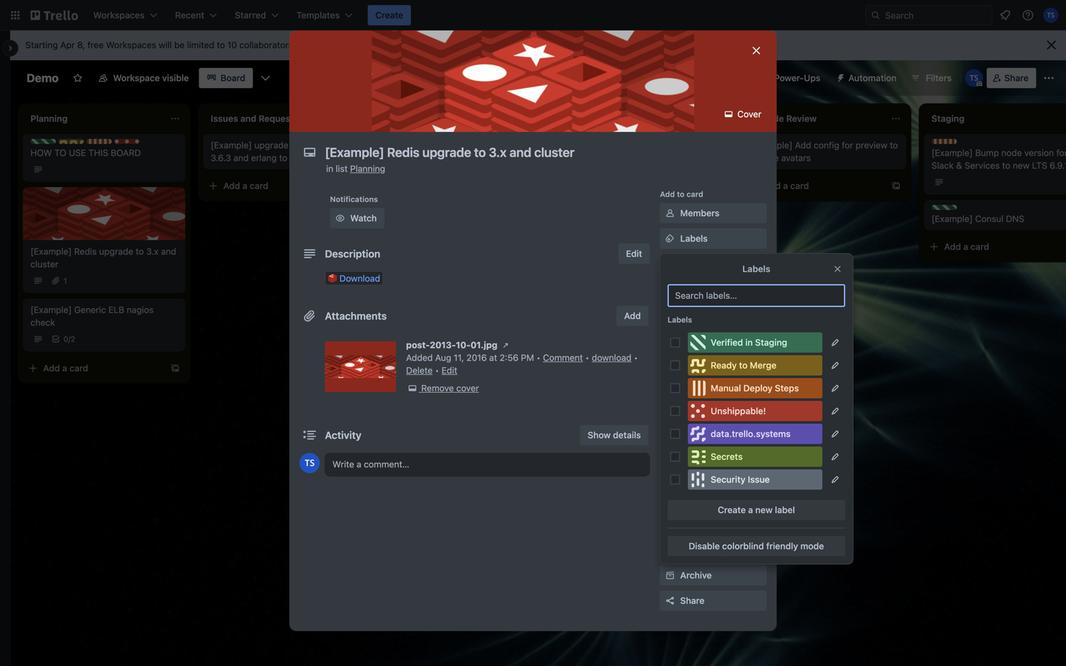 Task type: describe. For each thing, give the bounding box(es) containing it.
cover link
[[719, 104, 770, 124]]

how to use this board
[[30, 148, 141, 158]]

Search field
[[881, 6, 993, 25]]

archive link
[[660, 566, 767, 586]]

how to use this board link
[[30, 147, 178, 159]]

sm image inside cover link
[[723, 108, 736, 121]]

1 horizontal spatial tara schultz (taraschultz7) image
[[966, 69, 984, 87]]

power- inside power-ups button
[[775, 73, 804, 83]]

add up download link
[[625, 311, 641, 321]]

added aug 11, 2016 at 2:56 pm
[[406, 353, 535, 363]]

upgrade inside [example] redis upgrade to 3.x and cluster
[[99, 246, 133, 257]]

color: green, title: "verified in staging" element containing verified in staging
[[688, 333, 823, 353]]

verified in staging
[[711, 338, 788, 348]]

1 horizontal spatial in
[[746, 338, 753, 348]]

[example] for [example] consul dns
[[932, 214, 974, 224]]

color: orange, title: "manual deploy steps" element containing manual deploy steps
[[688, 378, 823, 399]]

add left manual
[[681, 386, 698, 396]]

manual deploy steps
[[711, 383, 800, 394]]

add down check
[[43, 363, 60, 374]]

starting apr 8, free workspaces will be limited to 10 collaborators. learn more about collaborator limits
[[25, 40, 446, 50]]

sm image for move
[[664, 488, 677, 500]]

card down avatars
[[791, 181, 810, 191]]

planning link
[[350, 164, 386, 174]]

[example] bump node version for slack & services to new lts 6.9.1 link
[[932, 147, 1067, 172]]

make template link
[[660, 535, 767, 555]]

power-ups inside button
[[775, 73, 821, 83]]

label
[[776, 505, 796, 516]]

to up list
[[331, 140, 339, 151]]

to right prod
[[677, 190, 685, 199]]

download
[[592, 353, 632, 363]]

this
[[88, 148, 108, 158]]

workspace visible
[[113, 73, 189, 83]]

add a card down 0
[[43, 363, 88, 374]]

Write a comment text field
[[325, 453, 650, 476]]

2
[[71, 335, 75, 344]]

apr
[[60, 40, 75, 50]]

0 notifications image
[[998, 8, 1014, 23]]

0 vertical spatial color: red, title: "unshippable!" element
[[114, 139, 175, 149]]

6.9.1
[[1050, 160, 1067, 171]]

close popover image
[[833, 264, 843, 274]]

members
[[681, 208, 720, 218]]

slack
[[932, 160, 954, 171]]

version
[[1025, 148, 1055, 158]]

services
[[965, 160, 1001, 171]]

0 horizontal spatial color: orange, title: "manual deploy steps" element
[[86, 139, 112, 144]]

snowplow
[[615, 186, 656, 196]]

create from template… image for add a card button under avatars
[[892, 181, 902, 191]]

in list planning
[[326, 164, 386, 174]]

workspace
[[113, 73, 160, 83]]

custom fields button
[[660, 334, 767, 347]]

power- inside add power-ups link
[[700, 386, 730, 396]]

post-
[[406, 340, 430, 351]]

workspace visible button
[[90, 68, 197, 88]]

move link
[[660, 484, 767, 504]]

card down the 2
[[70, 363, 88, 374]]

create from template… image for add a card button underneath the 2
[[170, 364, 180, 374]]

for inside [example] add config for preview to handle avatars
[[842, 140, 854, 151]]

show details link
[[580, 425, 649, 446]]

a down avatars
[[784, 181, 789, 191]]

watch
[[351, 213, 377, 224]]

color: black, title: "security issue" element
[[688, 470, 823, 490]]

0 horizontal spatial share button
[[660, 591, 767, 612]]

visible
[[162, 73, 189, 83]]

0 / 2
[[64, 335, 75, 344]]

1 vertical spatial power-ups
[[660, 368, 702, 377]]

cover
[[736, 109, 762, 119]]

add a card button down [example] consul dns link
[[925, 237, 1064, 257]]

automation inside button
[[849, 73, 897, 83]]

a down 0
[[62, 363, 67, 374]]

10
[[228, 40, 237, 50]]

unshippable! for topmost color: red, title: "unshippable!" "element"
[[127, 140, 175, 149]]

will
[[159, 40, 172, 50]]

add left button
[[681, 438, 698, 448]]

to inside [example] add config for preview to handle avatars
[[891, 140, 899, 151]]

dates
[[681, 284, 705, 295]]

add button button
[[660, 433, 767, 453]]

sm image for remove cover
[[406, 382, 419, 395]]

open information menu image
[[1022, 9, 1035, 22]]

[example] consul dns link
[[932, 213, 1067, 225]]

pm
[[521, 353, 535, 363]]

download link
[[325, 271, 384, 286]]

unshippable! for rightmost color: red, title: "unshippable!" "element"
[[711, 406, 767, 417]]

[example] migrate to longer ebs/snapshot resources ids link
[[391, 139, 539, 164]]

add power-ups
[[681, 386, 746, 396]]

board link
[[199, 68, 253, 88]]

[example] for [example] snowplow prod run failed 10/23
[[572, 186, 613, 196]]

remove
[[422, 383, 454, 394]]

board
[[221, 73, 246, 83]]

archive
[[681, 571, 712, 581]]

create a new label button
[[668, 500, 846, 521]]

[example] websocket service
[[572, 140, 691, 151]]

handle
[[752, 153, 779, 163]]

to inside [example] redis upgrade to 3.x and cluster
[[136, 246, 144, 257]]

power-ups button
[[749, 68, 829, 88]]

a down [example] upgrade rabbitmq to 3.6.3 and erlang to 19.0?
[[243, 181, 248, 191]]

0 horizontal spatial edit
[[442, 365, 458, 376]]

custom fields
[[681, 335, 740, 345]]

to inside [example] bump node version for slack & services to new lts 6.9.1
[[1003, 160, 1011, 171]]

websocket
[[615, 140, 659, 151]]

copy
[[681, 514, 702, 525]]

delete
[[406, 365, 433, 376]]

use
[[69, 148, 86, 158]]

upgrade inside [example] upgrade rabbitmq to 3.6.3 and erlang to 19.0?
[[255, 140, 289, 151]]

search image
[[871, 10, 881, 20]]

a down [example] consul dns
[[964, 242, 969, 252]]

avatars
[[782, 153, 812, 163]]

disable
[[689, 541, 720, 552]]

erlang
[[251, 153, 277, 163]]

[example] upgrade rabbitmq to 3.6.3 and erlang to 19.0?
[[211, 140, 339, 163]]

collaborator
[[373, 40, 422, 50]]

to left the 19.0?
[[279, 153, 288, 163]]

check
[[30, 317, 55, 328]]

2 horizontal spatial color: green, title: "verified in staging" element
[[932, 205, 958, 210]]

button
[[700, 438, 728, 448]]

elb
[[108, 305, 124, 315]]

3.6.3
[[211, 153, 231, 163]]

edit inside button
[[626, 249, 643, 259]]

2 horizontal spatial color: orange, title: "manual deploy steps" element
[[932, 139, 958, 144]]

color: purple, title: "data.trello.systems" element
[[688, 424, 823, 445]]

2013-
[[430, 340, 456, 351]]

[example] for [example] upgrade rabbitmq to 3.6.3 and erlang to 19.0?
[[211, 140, 252, 151]]

copy link
[[660, 509, 767, 530]]

1 horizontal spatial create from template… image
[[711, 227, 721, 237]]

deploy
[[744, 383, 773, 394]]

add left the run
[[660, 190, 675, 199]]

service
[[662, 140, 691, 151]]

add inside [example] add config for preview to handle avatars
[[796, 140, 812, 151]]

1 vertical spatial ups
[[687, 368, 702, 377]]

collaborators.
[[239, 40, 296, 50]]

generic
[[74, 305, 106, 315]]

color: yellow, title: "ready to merge" element containing ready to merge
[[688, 356, 823, 376]]

0 vertical spatial labels
[[681, 233, 708, 244]]

1 vertical spatial labels
[[743, 264, 771, 274]]

free
[[87, 40, 104, 50]]



Task type: vqa. For each thing, say whether or not it's contained in the screenshot.
THE AUTOMATION within Automation button
no



Task type: locate. For each thing, give the bounding box(es) containing it.
[example] upgrade rabbitmq to 3.6.3 and erlang to 19.0? link
[[211, 139, 358, 164]]

0 horizontal spatial for
[[842, 140, 854, 151]]

color: orange, title: "manual deploy steps" element up this
[[86, 139, 112, 144]]

sm image for watch
[[334, 212, 347, 225]]

aug
[[436, 353, 452, 363]]

[example] inside "[example] generic elb nagios check"
[[30, 305, 72, 315]]

add
[[796, 140, 812, 151], [224, 181, 240, 191], [765, 181, 781, 191], [660, 190, 675, 199], [945, 242, 962, 252], [625, 311, 641, 321], [43, 363, 60, 374], [681, 386, 698, 396], [681, 438, 698, 448]]

sm image for members
[[664, 207, 677, 220]]

sm image inside automation button
[[831, 68, 849, 86]]

added
[[406, 353, 433, 363]]

demo
[[27, 71, 59, 85]]

0 horizontal spatial color: green, title: "verified in staging" element
[[30, 139, 56, 144]]

secrets
[[711, 452, 743, 462]]

add down the handle
[[765, 181, 781, 191]]

color: green, title: "verified in staging" element
[[30, 139, 56, 144], [932, 205, 958, 210], [688, 333, 823, 353]]

color: yellow, title: "ready to merge" element
[[58, 139, 84, 144], [688, 356, 823, 376]]

2 vertical spatial power-
[[700, 386, 730, 396]]

0 vertical spatial color: yellow, title: "ready to merge" element
[[58, 139, 84, 144]]

add a card down avatars
[[765, 181, 810, 191]]

0 horizontal spatial tara schultz (taraschultz7) image
[[300, 453, 320, 474]]

[example] websocket service link
[[572, 139, 719, 152]]

color: orange, title: "manual deploy steps" element down merge
[[688, 378, 823, 399]]

1 vertical spatial share
[[681, 596, 705, 606]]

new left label
[[756, 505, 773, 516]]

[example] left consul at the top right of the page
[[932, 214, 974, 224]]

1 vertical spatial power-
[[660, 368, 687, 377]]

download delete
[[406, 353, 632, 376]]

at
[[490, 353, 498, 363]]

unshippable! up "data.trello.systems"
[[711, 406, 767, 417]]

actions
[[660, 471, 689, 479]]

sm image left make
[[664, 539, 677, 551]]

ready to merge
[[711, 360, 777, 371]]

sm image for make template
[[664, 539, 677, 551]]

0 vertical spatial color: green, title: "verified in staging" element
[[30, 139, 56, 144]]

[example] for [example] add config for preview to handle avatars
[[752, 140, 793, 151]]

add power-ups link
[[660, 381, 767, 401]]

to up resources
[[469, 140, 477, 151]]

sm image inside make template link
[[664, 539, 677, 551]]

mode
[[801, 541, 825, 552]]

dates button
[[660, 279, 767, 300]]

2 horizontal spatial power-
[[775, 73, 804, 83]]

0 horizontal spatial create
[[376, 10, 404, 20]]

0 vertical spatial upgrade
[[255, 140, 289, 151]]

primary element
[[0, 0, 1067, 30]]

labels
[[681, 233, 708, 244], [743, 264, 771, 274], [668, 316, 693, 325]]

a down color: black, title: "security issue" element on the right
[[749, 505, 754, 516]]

sm image inside "move" link
[[664, 488, 677, 500]]

1 horizontal spatial and
[[234, 153, 249, 163]]

bump
[[976, 148, 1000, 158]]

0 horizontal spatial power-ups
[[660, 368, 702, 377]]

sm image down add to card
[[664, 207, 677, 220]]

unshippable!
[[127, 140, 175, 149], [711, 406, 767, 417]]

1
[[64, 277, 67, 285]]

nagios
[[127, 305, 154, 315]]

[example] inside [example] redis upgrade to 3.x and cluster
[[30, 246, 72, 257]]

config
[[814, 140, 840, 151]]

to left 10
[[217, 40, 225, 50]]

resources
[[450, 153, 491, 163]]

sm image inside archive link
[[664, 570, 677, 582]]

color: red, title: "unshippable!" element right this
[[114, 139, 175, 149]]

power-
[[775, 73, 804, 83], [660, 368, 687, 377], [700, 386, 730, 396]]

1 horizontal spatial color: red, title: "unshippable!" element
[[688, 401, 823, 422]]

make
[[681, 539, 703, 550]]

2 vertical spatial labels
[[668, 316, 693, 325]]

add to card
[[660, 190, 704, 199]]

customize views image
[[260, 72, 272, 84]]

cluster
[[30, 259, 58, 270]]

automation left filters 'button'
[[849, 73, 897, 83]]

0 vertical spatial share button
[[987, 68, 1037, 88]]

create inside primary element
[[376, 10, 404, 20]]

2:56
[[500, 353, 519, 363]]

1 vertical spatial create from template… image
[[711, 227, 721, 237]]

starting
[[25, 40, 58, 50]]

to right preview
[[891, 140, 899, 151]]

0 horizontal spatial share
[[681, 596, 705, 606]]

card down erlang
[[250, 181, 269, 191]]

1 vertical spatial unshippable!
[[711, 406, 767, 417]]

tara schultz (taraschultz7) image
[[966, 69, 984, 87], [300, 453, 320, 474]]

share left show menu icon
[[1005, 73, 1029, 83]]

sm image for labels
[[664, 232, 677, 245]]

sm image inside labels link
[[664, 232, 677, 245]]

add down [example] consul dns
[[945, 242, 962, 252]]

color: green, title: "verified in staging" element up [example] consul dns
[[932, 205, 958, 210]]

and right the 3.6.3
[[234, 153, 249, 163]]

1 horizontal spatial color: orange, title: "manual deploy steps" element
[[688, 378, 823, 399]]

create for create
[[376, 10, 404, 20]]

[example] bump node version for slack & services to new lts 6.9.1
[[932, 148, 1067, 171]]

[example] inside [example] snowplow prod run failed 10/23
[[572, 186, 613, 196]]

2 vertical spatial create from template… image
[[170, 364, 180, 374]]

[example] inside [example] bump node version for slack & services to new lts 6.9.1
[[932, 148, 974, 158]]

sm image inside watch button
[[334, 212, 347, 225]]

[example] up &
[[932, 148, 974, 158]]

[example] redis upgrade to 3.x and cluster
[[30, 246, 176, 270]]

to
[[217, 40, 225, 50], [331, 140, 339, 151], [469, 140, 477, 151], [891, 140, 899, 151], [279, 153, 288, 163], [1003, 160, 1011, 171], [677, 190, 685, 199], [136, 246, 144, 257], [740, 360, 748, 371]]

0 vertical spatial and
[[234, 153, 249, 163]]

in left list
[[326, 164, 334, 174]]

share button left show menu icon
[[987, 68, 1037, 88]]

verified
[[711, 338, 744, 348]]

share button
[[987, 68, 1037, 88], [660, 591, 767, 612]]

0 horizontal spatial power-
[[660, 368, 687, 377]]

color: orange, title: "manual deploy steps" element up slack
[[932, 139, 958, 144]]

0 horizontal spatial color: red, title: "unshippable!" element
[[114, 139, 175, 149]]

new inside button
[[756, 505, 773, 516]]

and for 3.x
[[161, 246, 176, 257]]

1 horizontal spatial automation
[[849, 73, 897, 83]]

[example] for [example] redis upgrade to 3.x and cluster
[[30, 246, 72, 257]]

to right ready
[[740, 360, 748, 371]]

1 horizontal spatial for
[[1057, 148, 1067, 158]]

[example] left websocket
[[572, 140, 613, 151]]

0 vertical spatial new
[[1014, 160, 1030, 171]]

0 vertical spatial power-
[[775, 73, 804, 83]]

2 horizontal spatial ups
[[804, 73, 821, 83]]

labels link
[[660, 229, 767, 249]]

0 vertical spatial create from template… image
[[892, 181, 902, 191]]

in right "fields"
[[746, 338, 753, 348]]

filters button
[[907, 68, 956, 88]]

[example] up ebs/snapshot
[[391, 140, 432, 151]]

10/23
[[572, 198, 594, 209]]

custom
[[681, 335, 713, 345]]

add button
[[617, 306, 649, 326]]

a inside create a new label button
[[749, 505, 754, 516]]

tara schultz (taraschultz7) image
[[1044, 8, 1059, 23]]

0 vertical spatial tara schultz (taraschultz7) image
[[966, 69, 984, 87]]

0 vertical spatial create
[[376, 10, 404, 20]]

add a card down [example] consul dns
[[945, 242, 990, 252]]

1 vertical spatial create
[[718, 505, 746, 516]]

and
[[234, 153, 249, 163], [161, 246, 176, 257]]

ups inside button
[[804, 73, 821, 83]]

edit down [example] snowplow prod run failed 10/23 link
[[626, 249, 643, 259]]

download button
[[325, 271, 384, 286]]

0 horizontal spatial in
[[326, 164, 334, 174]]

[example] inside [example] upgrade rabbitmq to 3.6.3 and erlang to 19.0?
[[211, 140, 252, 151]]

color: lime, title: "secrets" element
[[688, 447, 823, 467]]

for inside [example] bump node version for slack & services to new lts 6.9.1
[[1057, 148, 1067, 158]]

power-ups
[[775, 73, 821, 83], [660, 368, 702, 377]]

1 horizontal spatial create
[[718, 505, 746, 516]]

and right 3.x
[[161, 246, 176, 257]]

2 vertical spatial color: green, title: "verified in staging" element
[[688, 333, 823, 353]]

[example] consul dns
[[932, 214, 1025, 224]]

edit
[[626, 249, 643, 259], [442, 365, 458, 376]]

1 vertical spatial in
[[746, 338, 753, 348]]

sm image for archive
[[664, 570, 677, 582]]

edit down aug
[[442, 365, 458, 376]]

share button down archive link
[[660, 591, 767, 612]]

1 vertical spatial edit
[[442, 365, 458, 376]]

add button
[[681, 438, 728, 448]]

[example] inside [example] add config for preview to handle avatars
[[752, 140, 793, 151]]

labels down members
[[681, 233, 708, 244]]

1 horizontal spatial unshippable!
[[711, 406, 767, 417]]

share down archive
[[681, 596, 705, 606]]

and inside [example] redis upgrade to 3.x and cluster
[[161, 246, 176, 257]]

watch button
[[330, 208, 385, 229]]

create from template… image
[[892, 181, 902, 191], [711, 227, 721, 237], [170, 364, 180, 374]]

0 horizontal spatial ups
[[687, 368, 702, 377]]

upgrade right 'redis'
[[99, 246, 133, 257]]

manual
[[711, 383, 742, 394]]

for right 'config'
[[842, 140, 854, 151]]

[example] inside [example] migrate to longer ebs/snapshot resources ids
[[391, 140, 432, 151]]

security
[[711, 475, 746, 485]]

members link
[[660, 203, 767, 224]]

[example] up cluster
[[30, 246, 72, 257]]

download
[[340, 273, 380, 284]]

add a card button down avatars
[[744, 176, 884, 196]]

1 horizontal spatial new
[[1014, 160, 1030, 171]]

node
[[1002, 148, 1023, 158]]

[example] redis upgrade to 3.x and cluster link
[[30, 245, 178, 271]]

and for 3.6.3
[[234, 153, 249, 163]]

learn more about collaborator limits link
[[298, 40, 446, 50]]

0 vertical spatial share
[[1005, 73, 1029, 83]]

create for create a new label
[[718, 505, 746, 516]]

1 vertical spatial tara schultz (taraschultz7) image
[[300, 453, 320, 474]]

issue
[[748, 475, 770, 485]]

1 horizontal spatial power-
[[700, 386, 730, 396]]

10-
[[456, 340, 471, 351]]

new inside [example] bump node version for slack & services to new lts 6.9.1
[[1014, 160, 1030, 171]]

Search labels… text field
[[668, 284, 846, 307]]

upgrade up erlang
[[255, 140, 289, 151]]

[example] for [example] bump node version for slack & services to new lts 6.9.1
[[932, 148, 974, 158]]

rabbitmq
[[291, 140, 328, 151]]

None text field
[[319, 141, 738, 164]]

[example] up 10/23
[[572, 186, 613, 196]]

attachment button
[[660, 305, 767, 325]]

sm image right power-ups button
[[831, 68, 849, 86]]

sm image left watch
[[334, 212, 347, 225]]

[example] for [example] migrate to longer ebs/snapshot resources ids
[[391, 140, 432, 151]]

sm image
[[723, 108, 736, 121], [664, 232, 677, 245], [500, 339, 512, 352], [664, 488, 677, 500], [664, 513, 677, 526], [664, 570, 677, 582]]

filters
[[927, 73, 952, 83]]

redis
[[74, 246, 97, 257]]

0 horizontal spatial new
[[756, 505, 773, 516]]

unshippable! right this
[[127, 140, 175, 149]]

color: yellow, title: "ready to merge" element up use
[[58, 139, 84, 144]]

0 horizontal spatial create from template… image
[[170, 364, 180, 374]]

color: green, title: "verified in staging" element up the how at the top left of page
[[30, 139, 56, 144]]

card down [example] consul dns
[[971, 242, 990, 252]]

0 vertical spatial automation
[[849, 73, 897, 83]]

add a card button down erlang
[[203, 176, 343, 196]]

1 horizontal spatial upgrade
[[255, 140, 289, 151]]

0 horizontal spatial unshippable!
[[127, 140, 175, 149]]

create up collaborator
[[376, 10, 404, 20]]

19.0?
[[290, 153, 311, 163]]

card up members
[[687, 190, 704, 199]]

cover
[[457, 383, 479, 394]]

0 vertical spatial power-ups
[[775, 73, 821, 83]]

[example] for [example] websocket service
[[572, 140, 613, 151]]

1 vertical spatial new
[[756, 505, 773, 516]]

sm image
[[831, 68, 849, 86], [664, 207, 677, 220], [334, 212, 347, 225], [406, 382, 419, 395], [664, 539, 677, 551]]

limited
[[187, 40, 215, 50]]

sm image for automation
[[831, 68, 849, 86]]

0
[[64, 335, 68, 344]]

how
[[30, 148, 52, 158]]

1 horizontal spatial color: green, title: "verified in staging" element
[[688, 333, 823, 353]]

1 vertical spatial and
[[161, 246, 176, 257]]

sm image inside copy link
[[664, 513, 677, 526]]

1 horizontal spatial share button
[[987, 68, 1037, 88]]

color: green, title: "verified in staging" element up merge
[[688, 333, 823, 353]]

2 vertical spatial ups
[[730, 386, 746, 396]]

1 horizontal spatial color: yellow, title: "ready to merge" element
[[688, 356, 823, 376]]

Board name text field
[[20, 68, 65, 88]]

color: red, title: "unshippable!" element
[[114, 139, 175, 149], [688, 401, 823, 422]]

and inside [example] upgrade rabbitmq to 3.6.3 and erlang to 19.0?
[[234, 153, 249, 163]]

0 vertical spatial in
[[326, 164, 334, 174]]

&
[[957, 160, 963, 171]]

1 vertical spatial color: green, title: "verified in staging" element
[[932, 205, 958, 210]]

ready
[[711, 360, 737, 371]]

activity
[[325, 430, 362, 442]]

staging
[[756, 338, 788, 348]]

0 horizontal spatial automation
[[660, 418, 704, 427]]

edit link
[[442, 365, 458, 376]]

create a new label
[[718, 505, 796, 516]]

color: yellow, title: "ready to merge" element up manual deploy steps
[[688, 356, 823, 376]]

0 vertical spatial edit
[[626, 249, 643, 259]]

new down node
[[1014, 160, 1030, 171]]

automation up add button
[[660, 418, 704, 427]]

migrate
[[435, 140, 466, 151]]

add up avatars
[[796, 140, 812, 151]]

sm image inside members link
[[664, 207, 677, 220]]

disable colorblind friendly mode button
[[668, 537, 846, 557]]

0 horizontal spatial color: yellow, title: "ready to merge" element
[[58, 139, 84, 144]]

1 horizontal spatial edit
[[626, 249, 643, 259]]

1 horizontal spatial share
[[1005, 73, 1029, 83]]

card
[[250, 181, 269, 191], [791, 181, 810, 191], [687, 190, 704, 199], [971, 242, 990, 252], [70, 363, 88, 374]]

1 vertical spatial automation
[[660, 418, 704, 427]]

edit button
[[619, 244, 650, 264]]

[example] generic elb nagios check
[[30, 305, 154, 328]]

0 vertical spatial ups
[[804, 73, 821, 83]]

sm image down delete "link"
[[406, 382, 419, 395]]

add a card down erlang
[[224, 181, 269, 191]]

ids
[[493, 153, 507, 163]]

switch to… image
[[9, 9, 22, 22]]

0 horizontal spatial and
[[161, 246, 176, 257]]

labels up search labels… text box
[[743, 264, 771, 274]]

1 vertical spatial upgrade
[[99, 246, 133, 257]]

share for the leftmost share button
[[681, 596, 705, 606]]

upgrade
[[255, 140, 289, 151], [99, 246, 133, 257]]

to inside [example] migrate to longer ebs/snapshot resources ids
[[469, 140, 477, 151]]

labels up custom
[[668, 316, 693, 325]]

1 horizontal spatial ups
[[730, 386, 746, 396]]

2 horizontal spatial create from template… image
[[892, 181, 902, 191]]

0 vertical spatial unshippable!
[[127, 140, 175, 149]]

1 horizontal spatial power-ups
[[775, 73, 821, 83]]

[example] up the handle
[[752, 140, 793, 151]]

planning
[[350, 164, 386, 174]]

to down node
[[1003, 160, 1011, 171]]

prod
[[658, 186, 677, 196]]

0 horizontal spatial upgrade
[[99, 246, 133, 257]]

11,
[[454, 353, 464, 363]]

1 vertical spatial color: yellow, title: "ready to merge" element
[[688, 356, 823, 376]]

create down "move" link
[[718, 505, 746, 516]]

to
[[54, 148, 66, 158]]

show menu image
[[1043, 72, 1056, 84]]

to left 3.x
[[136, 246, 144, 257]]

star or unstar board image
[[73, 73, 83, 83]]

comment
[[543, 353, 583, 363]]

[example] up check
[[30, 305, 72, 315]]

[example] for [example] generic elb nagios check
[[30, 305, 72, 315]]

sm image for copy
[[664, 513, 677, 526]]

1 vertical spatial share button
[[660, 591, 767, 612]]

color: red, title: "unshippable!" element up color: purple, title: "data.trello.systems" element
[[688, 401, 823, 422]]

color: orange, title: "manual deploy steps" element
[[86, 139, 112, 144], [932, 139, 958, 144], [688, 378, 823, 399]]

for up 6.9.1
[[1057, 148, 1067, 158]]

1 vertical spatial color: red, title: "unshippable!" element
[[688, 401, 823, 422]]

share for share button to the right
[[1005, 73, 1029, 83]]

[example] up the 3.6.3
[[211, 140, 252, 151]]

be
[[174, 40, 185, 50]]

add down the 3.6.3
[[224, 181, 240, 191]]

add a card button down the 2
[[23, 358, 163, 379]]



